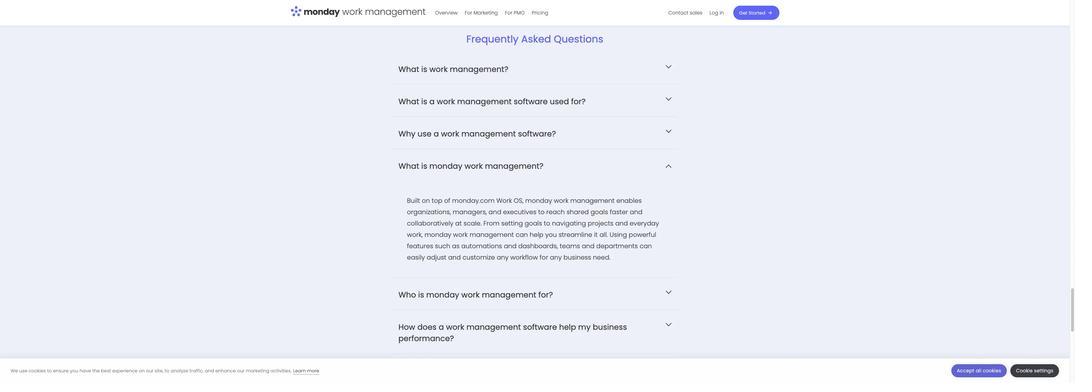 Task type: describe. For each thing, give the bounding box(es) containing it.
used
[[550, 96, 569, 107]]

sales
[[690, 9, 703, 16]]

what is monday work management? button
[[393, 149, 677, 181]]

a for does
[[439, 322, 444, 333]]

accept all cookies button
[[952, 365, 1008, 378]]

1 vertical spatial goals
[[525, 219, 543, 228]]

2 our from the left
[[237, 368, 245, 375]]

cookie settings button
[[1011, 365, 1060, 378]]

reach
[[547, 208, 565, 217]]

how
[[399, 322, 416, 333]]

have
[[80, 368, 91, 375]]

management? inside dropdown button
[[485, 161, 544, 172]]

features
[[407, 242, 434, 251]]

organizations,
[[407, 208, 451, 217]]

1 any from the left
[[497, 253, 509, 262]]

to left reach
[[539, 208, 545, 217]]

pmo
[[514, 9, 525, 16]]

cookie settings
[[1017, 368, 1054, 375]]

managers,
[[453, 208, 487, 217]]

contact sales
[[669, 9, 703, 16]]

work inside dropdown button
[[465, 161, 483, 172]]

for pmo
[[505, 9, 525, 16]]

marketing
[[246, 368, 269, 375]]

2 any from the left
[[550, 253, 562, 262]]

streamline
[[559, 231, 593, 239]]

log
[[710, 9, 719, 16]]

scale.
[[464, 219, 482, 228]]

os,
[[514, 196, 524, 205]]

as
[[452, 242, 460, 251]]

built
[[407, 196, 420, 205]]

what is a work management software used for?
[[399, 96, 586, 107]]

projects
[[588, 219, 614, 228]]

monday inside dropdown button
[[430, 161, 463, 172]]

get started button
[[734, 6, 780, 20]]

overview link
[[432, 7, 462, 19]]

and down faster
[[616, 219, 628, 228]]

best
[[101, 368, 111, 375]]

for marketing link
[[462, 7, 502, 19]]

collaboratively
[[407, 219, 454, 228]]

management for why use a work management software?
[[462, 129, 516, 140]]

why
[[399, 129, 416, 140]]

get started
[[740, 9, 766, 16]]

what for what is monday work management?
[[399, 161, 420, 172]]

questions
[[554, 32, 604, 46]]

and down enables
[[630, 208, 643, 217]]

performance?
[[399, 334, 454, 345]]

1 our from the left
[[146, 368, 154, 375]]

to right "site,"
[[165, 368, 169, 375]]

on inside built on top of monday.com work os, monday work management enables organizations, managers, and executives to reach shared goals faster and collaboratively at scale. from setting goals to navigating projects and everyday work, monday work management can help you streamline it all. using powerful features such as automations and dashboards, teams and departments can easily adjust and customize any workflow for any business need.
[[422, 196, 430, 205]]

a for is
[[430, 96, 435, 107]]

accept all cookies
[[958, 368, 1002, 375]]

work,
[[407, 231, 423, 239]]

we
[[11, 368, 18, 375]]

and down it
[[582, 242, 595, 251]]

accept
[[958, 368, 975, 375]]

how does a work management software help my business performance?
[[399, 322, 628, 345]]

monday right os,
[[526, 196, 552, 205]]

0 vertical spatial goals
[[591, 208, 609, 217]]

for for for pmo
[[505, 9, 513, 16]]

software for used
[[514, 96, 548, 107]]

log in
[[710, 9, 724, 16]]

from
[[484, 219, 500, 228]]

using
[[610, 231, 627, 239]]

log in link
[[707, 7, 728, 19]]

we use cookies to ensure you have the best experience on our site, to analyze traffic, and enhance our marketing activities. learn more
[[11, 368, 320, 375]]

management for who is monday work management for?
[[482, 290, 537, 301]]

1 vertical spatial on
[[139, 368, 145, 375]]

ensure
[[53, 368, 69, 375]]

powerful
[[629, 231, 657, 239]]

why use a work management software? button
[[393, 117, 677, 149]]

settings
[[1035, 368, 1054, 375]]

is for what is monday work management?
[[422, 161, 428, 172]]

frequently
[[467, 32, 519, 46]]

pricing link
[[529, 7, 552, 19]]

workflow
[[511, 253, 538, 262]]

top
[[432, 196, 443, 205]]

who is monday work management for?
[[399, 290, 553, 301]]

of
[[444, 196, 451, 205]]

and up workflow
[[504, 242, 517, 251]]

what is a work management software used for? button
[[393, 84, 677, 116]]

learn
[[293, 368, 306, 375]]

management? inside dropdown button
[[450, 64, 509, 75]]

navigating
[[552, 219, 587, 228]]

departments
[[597, 242, 638, 251]]

management for what is a work management software used for?
[[458, 96, 512, 107]]

software for help
[[523, 322, 557, 333]]

list containing contact sales
[[665, 0, 728, 26]]

my
[[579, 322, 591, 333]]

what for what is work management?
[[399, 64, 420, 75]]

setting
[[502, 219, 523, 228]]

use for why
[[418, 129, 432, 140]]

help inside how does a work management software help my business performance?
[[559, 322, 577, 333]]

adjust
[[427, 253, 447, 262]]

at
[[456, 219, 462, 228]]



Task type: vqa. For each thing, say whether or not it's contained in the screenshot.
second What from the top
yes



Task type: locate. For each thing, give the bounding box(es) containing it.
can down powerful
[[640, 242, 652, 251]]

what is monday work management?
[[399, 161, 544, 172]]

0 horizontal spatial cookies
[[29, 368, 46, 375]]

our left "site,"
[[146, 368, 154, 375]]

get
[[740, 9, 748, 16]]

for for for marketing
[[465, 9, 473, 16]]

0 vertical spatial a
[[430, 96, 435, 107]]

0 horizontal spatial can
[[516, 231, 528, 239]]

and up the from
[[489, 208, 502, 217]]

management? down frequently
[[450, 64, 509, 75]]

list
[[665, 0, 728, 26]]

why use a work management software?
[[399, 129, 556, 140]]

you left have
[[70, 368, 78, 375]]

does
[[418, 322, 437, 333]]

management?
[[450, 64, 509, 75], [485, 161, 544, 172]]

contact
[[669, 9, 689, 16]]

experience
[[112, 368, 138, 375]]

1 for from the left
[[465, 9, 473, 16]]

1 vertical spatial help
[[559, 322, 577, 333]]

monday up of
[[430, 161, 463, 172]]

1 horizontal spatial cookies
[[983, 368, 1002, 375]]

1 horizontal spatial for
[[505, 9, 513, 16]]

what
[[399, 64, 420, 75], [399, 96, 420, 107], [399, 161, 420, 172]]

help left my
[[559, 322, 577, 333]]

analyze
[[171, 368, 188, 375]]

help inside built on top of monday.com work os, monday work management enables organizations, managers, and executives to reach shared goals faster and collaboratively at scale. from setting goals to navigating projects and everyday work, monday work management can help you streamline it all. using powerful features such as automations and dashboards, teams and departments can easily adjust and customize any workflow for any business need.
[[530, 231, 544, 239]]

is inside dropdown button
[[422, 161, 428, 172]]

it
[[594, 231, 598, 239]]

1 vertical spatial can
[[640, 242, 652, 251]]

and down as
[[448, 253, 461, 262]]

0 horizontal spatial our
[[146, 368, 154, 375]]

automations
[[462, 242, 502, 251]]

for marketing
[[465, 9, 498, 16]]

all.
[[600, 231, 608, 239]]

for pmo link
[[502, 7, 529, 19]]

for left pmo
[[505, 9, 513, 16]]

asked
[[522, 32, 552, 46]]

on
[[422, 196, 430, 205], [139, 368, 145, 375]]

and right traffic,
[[205, 368, 214, 375]]

3 what from the top
[[399, 161, 420, 172]]

a
[[430, 96, 435, 107], [434, 129, 439, 140], [439, 322, 444, 333]]

2 what from the top
[[399, 96, 420, 107]]

1 vertical spatial a
[[434, 129, 439, 140]]

can
[[516, 231, 528, 239], [640, 242, 652, 251]]

built on top of monday.com work os, monday work management enables organizations, managers, and executives to reach shared goals faster and collaboratively at scale. from setting goals to navigating projects and everyday work, monday work management can help you streamline it all. using powerful features such as automations and dashboards, teams and departments can easily adjust and customize any workflow for any business need. region
[[407, 195, 663, 264]]

goals down executives
[[525, 219, 543, 228]]

to
[[539, 208, 545, 217], [544, 219, 551, 228], [47, 368, 52, 375], [165, 368, 169, 375]]

site,
[[155, 368, 164, 375]]

for
[[465, 9, 473, 16], [505, 9, 513, 16]]

you inside built on top of monday.com work os, monday work management enables organizations, managers, and executives to reach shared goals faster and collaboratively at scale. from setting goals to navigating projects and everyday work, monday work management can help you streamline it all. using powerful features such as automations and dashboards, teams and departments can easily adjust and customize any workflow for any business need.
[[546, 231, 557, 239]]

for inside 'link'
[[505, 9, 513, 16]]

0 horizontal spatial use
[[19, 368, 27, 375]]

how does a work management software help my business performance? button
[[393, 311, 677, 354]]

1 vertical spatial what
[[399, 96, 420, 107]]

1 horizontal spatial you
[[546, 231, 557, 239]]

our right enhance
[[237, 368, 245, 375]]

1 vertical spatial use
[[19, 368, 27, 375]]

software left the used
[[514, 96, 548, 107]]

business inside built on top of monday.com work os, monday work management enables organizations, managers, and executives to reach shared goals faster and collaboratively at scale. from setting goals to navigating projects and everyday work, monday work management can help you streamline it all. using powerful features such as automations and dashboards, teams and departments can easily adjust and customize any workflow for any business need.
[[564, 253, 592, 262]]

to left ensure
[[47, 368, 52, 375]]

who
[[399, 290, 416, 301]]

0 vertical spatial software
[[514, 96, 548, 107]]

1 horizontal spatial any
[[550, 253, 562, 262]]

cookie
[[1017, 368, 1034, 375]]

executives
[[503, 208, 537, 217]]

0 horizontal spatial help
[[530, 231, 544, 239]]

goals
[[591, 208, 609, 217], [525, 219, 543, 228]]

what inside what is monday work management? dropdown button
[[399, 161, 420, 172]]

what is work management?
[[399, 64, 509, 75]]

cookies
[[29, 368, 46, 375], [983, 368, 1002, 375]]

1 vertical spatial software
[[523, 322, 557, 333]]

management
[[458, 96, 512, 107], [462, 129, 516, 140], [571, 196, 615, 205], [470, 231, 514, 239], [482, 290, 537, 301], [467, 322, 521, 333]]

business right my
[[593, 322, 628, 333]]

to down reach
[[544, 219, 551, 228]]

monday right who
[[427, 290, 460, 301]]

1 vertical spatial management?
[[485, 161, 544, 172]]

software
[[514, 96, 548, 107], [523, 322, 557, 333]]

monday.com
[[452, 196, 495, 205]]

0 horizontal spatial for?
[[539, 290, 553, 301]]

0 vertical spatial on
[[422, 196, 430, 205]]

faster
[[610, 208, 629, 217]]

2 for from the left
[[505, 9, 513, 16]]

dialog containing we use cookies to ensure you have the best experience on our site, to analyze traffic, and enhance our marketing activities.
[[0, 359, 1071, 384]]

use right we
[[19, 368, 27, 375]]

1 horizontal spatial help
[[559, 322, 577, 333]]

monday up such
[[425, 231, 452, 239]]

frequently asked questions
[[467, 32, 604, 46]]

on left top
[[422, 196, 430, 205]]

cookies for all
[[983, 368, 1002, 375]]

monday.com work management image
[[291, 5, 426, 19]]

everyday
[[630, 219, 660, 228]]

for
[[540, 253, 549, 262]]

you
[[546, 231, 557, 239], [70, 368, 78, 375]]

help
[[530, 231, 544, 239], [559, 322, 577, 333]]

cookies for use
[[29, 368, 46, 375]]

0 horizontal spatial business
[[564, 253, 592, 262]]

work
[[430, 64, 448, 75], [437, 96, 455, 107], [441, 129, 460, 140], [465, 161, 483, 172], [554, 196, 569, 205], [453, 231, 468, 239], [462, 290, 480, 301], [446, 322, 465, 333]]

in
[[720, 9, 724, 16]]

any left workflow
[[497, 253, 509, 262]]

shared
[[567, 208, 589, 217]]

learn more link
[[293, 368, 320, 375]]

0 vertical spatial business
[[564, 253, 592, 262]]

software down who is monday work management for? dropdown button
[[523, 322, 557, 333]]

2 vertical spatial a
[[439, 322, 444, 333]]

the
[[92, 368, 100, 375]]

0 vertical spatial use
[[418, 129, 432, 140]]

0 horizontal spatial goals
[[525, 219, 543, 228]]

built on top of monday.com work os, monday work management enables organizations, managers, and executives to reach shared goals faster and collaboratively at scale. from setting goals to navigating projects and everyday work, monday work management can help you streamline it all. using powerful features such as automations and dashboards, teams and departments can easily adjust and customize any workflow for any business need.
[[407, 196, 660, 262]]

what inside what is a work management software used for? dropdown button
[[399, 96, 420, 107]]

monday
[[430, 161, 463, 172], [526, 196, 552, 205], [425, 231, 452, 239], [427, 290, 460, 301]]

management for how does a work management software help my business performance?
[[467, 322, 521, 333]]

easily
[[407, 253, 425, 262]]

goals up projects
[[591, 208, 609, 217]]

what for what is a work management software used for?
[[399, 96, 420, 107]]

more
[[307, 368, 320, 375]]

0 vertical spatial what
[[399, 64, 420, 75]]

help up dashboards,
[[530, 231, 544, 239]]

cookies inside button
[[983, 368, 1002, 375]]

can down setting
[[516, 231, 528, 239]]

activities.
[[271, 368, 292, 375]]

business inside how does a work management software help my business performance?
[[593, 322, 628, 333]]

you up dashboards,
[[546, 231, 557, 239]]

is for who is monday work management for?
[[418, 290, 424, 301]]

dialog
[[0, 359, 1071, 384]]

contact sales button
[[665, 7, 707, 19]]

is for what is work management?
[[422, 64, 428, 75]]

management inside how does a work management software help my business performance?
[[467, 322, 521, 333]]

any right for
[[550, 253, 562, 262]]

0 vertical spatial management?
[[450, 64, 509, 75]]

for left marketing
[[465, 9, 473, 16]]

use inside why use a work management software? dropdown button
[[418, 129, 432, 140]]

need.
[[593, 253, 611, 262]]

cookies right all
[[983, 368, 1002, 375]]

dashboards,
[[519, 242, 558, 251]]

for?
[[572, 96, 586, 107], [539, 290, 553, 301]]

software inside how does a work management software help my business performance?
[[523, 322, 557, 333]]

enables
[[617, 196, 642, 205]]

management? up os,
[[485, 161, 544, 172]]

cookies right we
[[29, 368, 46, 375]]

is for what is a work management software used for?
[[422, 96, 428, 107]]

1 horizontal spatial our
[[237, 368, 245, 375]]

1 horizontal spatial on
[[422, 196, 430, 205]]

1 what from the top
[[399, 64, 420, 75]]

2 vertical spatial what
[[399, 161, 420, 172]]

1 horizontal spatial goals
[[591, 208, 609, 217]]

0 horizontal spatial for
[[465, 9, 473, 16]]

0 horizontal spatial on
[[139, 368, 145, 375]]

customize
[[463, 253, 495, 262]]

traffic,
[[190, 368, 204, 375]]

what inside what is work management? dropdown button
[[399, 64, 420, 75]]

business
[[564, 253, 592, 262], [593, 322, 628, 333]]

0 horizontal spatial you
[[70, 368, 78, 375]]

all
[[976, 368, 982, 375]]

use right why at the left
[[418, 129, 432, 140]]

use
[[418, 129, 432, 140], [19, 368, 27, 375]]

a for use
[[434, 129, 439, 140]]

use for we
[[19, 368, 27, 375]]

0 vertical spatial help
[[530, 231, 544, 239]]

work inside how does a work management software help my business performance?
[[446, 322, 465, 333]]

our
[[146, 368, 154, 375], [237, 368, 245, 375]]

who is monday work management for? button
[[393, 278, 677, 310]]

1 vertical spatial business
[[593, 322, 628, 333]]

1 horizontal spatial business
[[593, 322, 628, 333]]

enhance
[[215, 368, 236, 375]]

what is work management? button
[[393, 52, 677, 84]]

1 vertical spatial you
[[70, 368, 78, 375]]

0 vertical spatial for?
[[572, 96, 586, 107]]

main element
[[432, 0, 780, 26]]

1 vertical spatial for?
[[539, 290, 553, 301]]

1 horizontal spatial for?
[[572, 96, 586, 107]]

work
[[497, 196, 512, 205]]

1 horizontal spatial use
[[418, 129, 432, 140]]

0 horizontal spatial any
[[497, 253, 509, 262]]

on right experience
[[139, 368, 145, 375]]

a inside how does a work management software help my business performance?
[[439, 322, 444, 333]]

monday inside dropdown button
[[427, 290, 460, 301]]

0 vertical spatial you
[[546, 231, 557, 239]]

0 vertical spatial can
[[516, 231, 528, 239]]

1 horizontal spatial can
[[640, 242, 652, 251]]

business down the 'teams'
[[564, 253, 592, 262]]

overview
[[435, 9, 458, 16]]

software?
[[518, 129, 556, 140]]

such
[[435, 242, 451, 251]]



